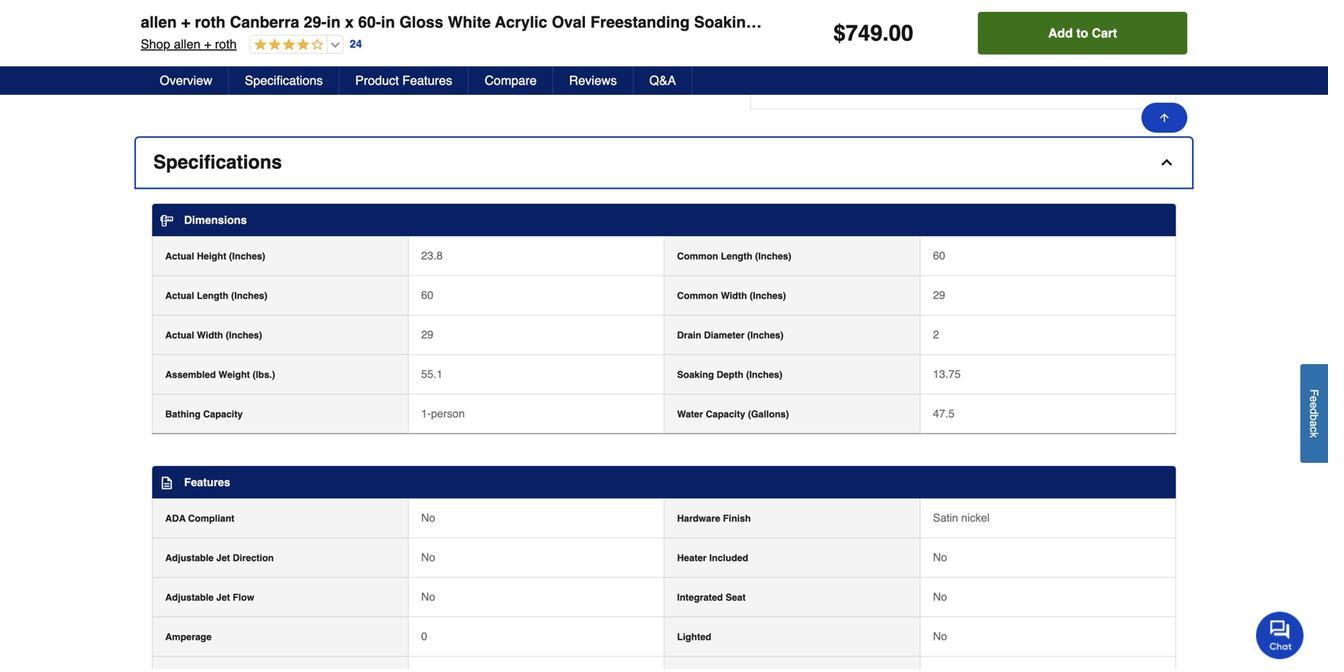 Task type: describe. For each thing, give the bounding box(es) containing it.
soaking
[[209, 13, 247, 26]]

notes image
[[161, 477, 173, 490]]

x
[[345, 13, 354, 31]]

55.1
[[421, 368, 443, 381]]

compare
[[485, 73, 537, 88]]

to inside '13.75-in soaking depth for ultimate comfort and relaxation includes four hidden adjustable leveling feet for uneven floors can be fitted with deck mount, wall mount or freestanding faucet, not included weighs approximately 55 lbs, making it easy to install includes a 25-year limited factory warranty'
[[387, 60, 397, 72]]

reviews button
[[554, 66, 634, 95]]

0 vertical spatial soaking
[[694, 13, 756, 31]]

2 includes from the top
[[166, 75, 207, 88]]

overview
[[160, 73, 212, 88]]

heater
[[677, 553, 707, 564]]

length for common
[[721, 251, 753, 262]]

heater included
[[677, 553, 749, 564]]

1 horizontal spatial +
[[204, 37, 211, 51]]

dimensions
[[184, 214, 247, 226]]

be
[[189, 44, 202, 57]]

freestanding
[[591, 13, 690, 31]]

f e e d b a c k button
[[1301, 365, 1329, 464]]

install
[[400, 60, 428, 72]]

seat
[[726, 593, 746, 604]]

0 horizontal spatial +
[[181, 13, 190, 31]]

diameter
[[704, 330, 745, 341]]

(inches) for drain diameter (inches)
[[747, 330, 784, 341]]

1 vertical spatial drain
[[677, 330, 702, 341]]

29-
[[304, 13, 327, 31]]

dimensions image
[[161, 215, 173, 227]]

feet
[[363, 29, 382, 41]]

13.75-in soaking depth for ultimate comfort and relaxation includes four hidden adjustable leveling feet for uneven floors can be fitted with deck mount, wall mount or freestanding faucet, not included weighs approximately 55 lbs, making it easy to install includes a 25-year limited factory warranty
[[166, 13, 547, 88]]

soaking depth (inches)
[[677, 370, 783, 381]]

chevron up image
[[1159, 154, 1175, 170]]

integrated seat
[[677, 593, 746, 604]]

lbs,
[[293, 60, 310, 72]]

1 vertical spatial 60
[[421, 289, 434, 302]]

leveling
[[322, 29, 360, 41]]

allen + roth canberra 29-in x 60-in gloss white acrylic oval freestanding soaking bathtub with drain (reversible drain)
[[141, 13, 1041, 31]]

wall
[[318, 44, 337, 57]]

year
[[236, 75, 257, 88]]

comfort
[[339, 13, 376, 26]]

easy
[[361, 60, 384, 72]]

nickel
[[962, 512, 990, 525]]

1 horizontal spatial for
[[385, 29, 398, 41]]

mount
[[340, 44, 371, 57]]

q&a button
[[634, 66, 693, 95]]

hidden
[[233, 29, 266, 41]]

$ 749 . 00
[[834, 21, 914, 46]]

chat invite button image
[[1257, 612, 1305, 660]]

satin
[[933, 512, 959, 525]]

q&a
[[650, 73, 676, 88]]

assembled
[[165, 370, 216, 381]]

making
[[314, 60, 349, 72]]

uneven
[[401, 29, 437, 41]]

four
[[210, 29, 229, 41]]

adjustable jet direction
[[165, 553, 274, 564]]

hardware
[[677, 513, 721, 525]]

adjustable for adjustable jet flow
[[165, 593, 214, 604]]

0 horizontal spatial for
[[281, 13, 294, 26]]

1 horizontal spatial 60
[[933, 249, 946, 262]]

1 vertical spatial allen
[[174, 37, 201, 51]]

drain)
[[995, 13, 1041, 31]]

(inches) for actual width (inches)
[[226, 330, 262, 341]]

drain diameter (inches)
[[677, 330, 784, 341]]

24
[[350, 38, 362, 50]]

deck
[[255, 44, 278, 57]]

gloss
[[400, 13, 444, 31]]

1 in from the left
[[327, 13, 341, 31]]

lighted
[[677, 632, 712, 643]]

common for 60
[[677, 251, 718, 262]]

capacity for bathing
[[203, 409, 243, 420]]

to inside add to cart button
[[1077, 26, 1089, 40]]

23.8
[[421, 249, 443, 262]]

depth
[[250, 13, 278, 26]]

(inches) for actual length (inches)
[[231, 290, 268, 302]]

adjustable
[[269, 29, 319, 41]]

width for actual
[[197, 330, 223, 341]]

13.75-
[[166, 13, 197, 26]]

overview button
[[144, 66, 229, 95]]

(lbs.)
[[253, 370, 275, 381]]

actual length (inches)
[[165, 290, 268, 302]]

canberra
[[230, 13, 299, 31]]

water
[[677, 409, 703, 420]]

f e e d b a c k
[[1308, 390, 1321, 438]]

adjustable for adjustable jet direction
[[165, 553, 214, 564]]

person
[[431, 407, 465, 420]]

c
[[1308, 427, 1321, 433]]

product
[[355, 73, 399, 88]]

finish
[[723, 513, 751, 525]]

white
[[448, 13, 491, 31]]

1 e from the top
[[1308, 397, 1321, 403]]

actual for 60
[[165, 290, 194, 302]]

faucet,
[[451, 44, 484, 57]]

(inches) for soaking depth (inches)
[[746, 370, 783, 381]]

cart
[[1092, 26, 1118, 40]]

direction
[[233, 553, 274, 564]]

integrated
[[677, 593, 723, 604]]

oval
[[552, 13, 586, 31]]

can
[[166, 44, 186, 57]]

relaxation
[[401, 13, 449, 26]]

0 vertical spatial 29
[[933, 289, 946, 302]]

warranty
[[332, 75, 374, 88]]

mount,
[[281, 44, 315, 57]]

0 vertical spatial allen
[[141, 13, 177, 31]]

water capacity (gallons)
[[677, 409, 789, 420]]

acrylic
[[495, 13, 548, 31]]

pdf inside warranty guide pdf
[[814, 69, 836, 82]]

bathing capacity
[[165, 409, 243, 420]]

or
[[374, 44, 384, 57]]



Task type: locate. For each thing, give the bounding box(es) containing it.
soaking left bathtub
[[694, 13, 756, 31]]

3 actual from the top
[[165, 330, 194, 341]]

with up warranty
[[824, 13, 856, 31]]

55
[[278, 60, 290, 72]]

0 horizontal spatial drain
[[677, 330, 702, 341]]

.
[[883, 21, 889, 46]]

includes
[[166, 29, 207, 41], [166, 75, 207, 88]]

jet for flow
[[216, 593, 230, 604]]

specifications
[[245, 73, 323, 88], [153, 151, 282, 173]]

0 horizontal spatial length
[[197, 290, 229, 302]]

1 vertical spatial common
[[677, 290, 718, 302]]

bathing
[[165, 409, 201, 420]]

0 vertical spatial width
[[721, 290, 747, 302]]

1 horizontal spatial capacity
[[706, 409, 746, 420]]

common for 29
[[677, 290, 718, 302]]

(inches) up common width (inches)
[[755, 251, 792, 262]]

jet for direction
[[216, 553, 230, 564]]

length
[[721, 251, 753, 262], [197, 290, 229, 302]]

1 horizontal spatial to
[[1077, 26, 1089, 40]]

0 horizontal spatial to
[[387, 60, 397, 72]]

capacity right water
[[706, 409, 746, 420]]

actual for 23.8
[[165, 251, 194, 262]]

a
[[210, 75, 217, 88], [1308, 421, 1321, 427]]

1 vertical spatial 29
[[421, 328, 434, 341]]

0 vertical spatial with
[[824, 13, 856, 31]]

1 horizontal spatial length
[[721, 251, 753, 262]]

0 vertical spatial specifications
[[245, 73, 323, 88]]

in left soaking
[[197, 13, 206, 26]]

actual
[[165, 251, 194, 262], [165, 290, 194, 302], [165, 330, 194, 341]]

weight
[[219, 370, 250, 381]]

0 horizontal spatial capacity
[[203, 409, 243, 420]]

limited
[[260, 75, 292, 88]]

2 capacity from the left
[[706, 409, 746, 420]]

(inches) right diameter on the right of page
[[747, 330, 784, 341]]

allen up weighs
[[174, 37, 201, 51]]

e up b
[[1308, 403, 1321, 409]]

4.1 stars image
[[250, 38, 324, 53]]

features down install
[[403, 73, 452, 88]]

jet left direction
[[216, 553, 230, 564]]

(reversible
[[905, 13, 991, 31]]

1 vertical spatial length
[[197, 290, 229, 302]]

0 vertical spatial includes
[[166, 29, 207, 41]]

adjustable jet flow
[[165, 593, 254, 604]]

actual up assembled
[[165, 330, 194, 341]]

0 vertical spatial roth
[[195, 13, 226, 31]]

1 vertical spatial roth
[[215, 37, 237, 51]]

1 vertical spatial width
[[197, 330, 223, 341]]

2 common from the top
[[677, 290, 718, 302]]

0 vertical spatial specifications button
[[229, 66, 340, 95]]

add to cart
[[1049, 26, 1118, 40]]

0 vertical spatial 60
[[933, 249, 946, 262]]

assembled weight (lbs.)
[[165, 370, 275, 381]]

1 common from the top
[[677, 251, 718, 262]]

features up compliant
[[184, 476, 230, 489]]

drain
[[860, 13, 901, 31], [677, 330, 702, 341]]

to right add
[[1077, 26, 1089, 40]]

included
[[710, 553, 749, 564]]

2 actual from the top
[[165, 290, 194, 302]]

1 vertical spatial jet
[[216, 593, 230, 604]]

length up common width (inches)
[[721, 251, 753, 262]]

0 horizontal spatial width
[[197, 330, 223, 341]]

60-
[[358, 13, 381, 31]]

2 adjustable from the top
[[165, 593, 214, 604]]

not
[[487, 44, 503, 57]]

drain left diameter on the right of page
[[677, 330, 702, 341]]

compliant
[[188, 513, 235, 525]]

with up approximately
[[232, 44, 252, 57]]

a up k
[[1308, 421, 1321, 427]]

shop allen + roth
[[141, 37, 237, 51]]

capacity down assembled weight (lbs.) on the left
[[203, 409, 243, 420]]

for up 'adjustable'
[[281, 13, 294, 26]]

in up the "or"
[[381, 13, 395, 31]]

2 e from the top
[[1308, 403, 1321, 409]]

1-person
[[421, 407, 465, 420]]

1 horizontal spatial drain
[[860, 13, 901, 31]]

length up actual width (inches)
[[197, 290, 229, 302]]

reviews
[[569, 73, 617, 88]]

0 horizontal spatial 60
[[421, 289, 434, 302]]

common
[[677, 251, 718, 262], [677, 290, 718, 302]]

0
[[421, 631, 427, 643]]

amperage
[[165, 632, 212, 643]]

and
[[379, 13, 397, 26]]

0 vertical spatial jet
[[216, 553, 230, 564]]

flow
[[233, 593, 254, 604]]

warranty
[[814, 51, 861, 63]]

length for actual
[[197, 290, 229, 302]]

1 capacity from the left
[[203, 409, 243, 420]]

actual for 29
[[165, 330, 194, 341]]

compare button
[[469, 66, 554, 95]]

1 actual from the top
[[165, 251, 194, 262]]

capacity for water
[[706, 409, 746, 420]]

0 vertical spatial actual
[[165, 251, 194, 262]]

2 jet from the top
[[216, 593, 230, 604]]

0 vertical spatial a
[[210, 75, 217, 88]]

in
[[327, 13, 341, 31], [381, 13, 395, 31], [197, 13, 206, 26]]

roth down soaking
[[215, 37, 237, 51]]

e
[[1308, 397, 1321, 403], [1308, 403, 1321, 409]]

to up product features
[[387, 60, 397, 72]]

drain up guide
[[860, 13, 901, 31]]

1-
[[421, 407, 431, 420]]

ultimate
[[297, 13, 336, 26]]

(inches) right depth
[[746, 370, 783, 381]]

1 vertical spatial features
[[184, 476, 230, 489]]

actual width (inches)
[[165, 330, 262, 341]]

e up 'd'
[[1308, 397, 1321, 403]]

0 vertical spatial to
[[1077, 26, 1089, 40]]

(inches) for actual height (inches)
[[229, 251, 265, 262]]

product features
[[355, 73, 452, 88]]

width down the common length (inches)
[[721, 290, 747, 302]]

allen
[[141, 13, 177, 31], [174, 37, 201, 51]]

pdf right (reversible
[[992, 13, 1014, 26]]

0 vertical spatial adjustable
[[165, 553, 214, 564]]

1 vertical spatial includes
[[166, 75, 207, 88]]

specifications button
[[229, 66, 340, 95], [136, 138, 1193, 188]]

ada
[[165, 513, 186, 525]]

warranty guide link
[[814, 49, 896, 65]]

includes down weighs
[[166, 75, 207, 88]]

a inside button
[[1308, 421, 1321, 427]]

3 in from the left
[[197, 13, 206, 26]]

1 vertical spatial with
[[232, 44, 252, 57]]

1 horizontal spatial features
[[403, 73, 452, 88]]

soaking left depth
[[677, 370, 714, 381]]

0 vertical spatial length
[[721, 251, 753, 262]]

1 horizontal spatial width
[[721, 290, 747, 302]]

roth up fitted
[[195, 13, 226, 31]]

specifications for the bottommost specifications 'button'
[[153, 151, 282, 173]]

0 horizontal spatial with
[[232, 44, 252, 57]]

1 vertical spatial actual
[[165, 290, 194, 302]]

a inside '13.75-in soaking depth for ultimate comfort and relaxation includes four hidden adjustable leveling feet for uneven floors can be fitted with deck mount, wall mount or freestanding faucet, not included weighs approximately 55 lbs, making it easy to install includes a 25-year limited factory warranty'
[[210, 75, 217, 88]]

height
[[197, 251, 226, 262]]

arrow up image
[[1159, 112, 1171, 124]]

2
[[933, 328, 940, 341]]

specifications for topmost specifications 'button'
[[245, 73, 323, 88]]

+ up shop allen + roth
[[181, 13, 190, 31]]

(inches) for common width (inches)
[[750, 290, 786, 302]]

1 includes from the top
[[166, 29, 207, 41]]

+
[[181, 13, 190, 31], [204, 37, 211, 51]]

features inside button
[[403, 73, 452, 88]]

0 vertical spatial drain
[[860, 13, 901, 31]]

(inches)
[[229, 251, 265, 262], [755, 251, 792, 262], [231, 290, 268, 302], [750, 290, 786, 302], [226, 330, 262, 341], [747, 330, 784, 341], [746, 370, 783, 381]]

b
[[1308, 415, 1321, 421]]

for down and
[[385, 29, 398, 41]]

allen up shop
[[141, 13, 177, 31]]

2 vertical spatial actual
[[165, 330, 194, 341]]

adjustable up amperage
[[165, 593, 214, 604]]

1 vertical spatial for
[[385, 29, 398, 41]]

1 vertical spatial specifications
[[153, 151, 282, 173]]

1 vertical spatial adjustable
[[165, 593, 214, 604]]

f
[[1308, 390, 1321, 397]]

actual height (inches)
[[165, 251, 265, 262]]

2 in from the left
[[381, 13, 395, 31]]

jet
[[216, 553, 230, 564], [216, 593, 230, 604]]

a left 25-
[[210, 75, 217, 88]]

1 vertical spatial specifications button
[[136, 138, 1193, 188]]

includes down 13.75-
[[166, 29, 207, 41]]

(inches) right height at the top of page
[[229, 251, 265, 262]]

width down actual length (inches)
[[197, 330, 223, 341]]

0 vertical spatial +
[[181, 13, 190, 31]]

(inches) up the weight
[[226, 330, 262, 341]]

adjustable down ada compliant
[[165, 553, 214, 564]]

1 horizontal spatial with
[[824, 13, 856, 31]]

product features button
[[340, 66, 469, 95]]

common up common width (inches)
[[677, 251, 718, 262]]

0 horizontal spatial 29
[[421, 328, 434, 341]]

hardware finish
[[677, 513, 751, 525]]

with inside '13.75-in soaking depth for ultimate comfort and relaxation includes four hidden adjustable leveling feet for uneven floors can be fitted with deck mount, wall mount or freestanding faucet, not included weighs approximately 55 lbs, making it easy to install includes a 25-year limited factory warranty'
[[232, 44, 252, 57]]

29 up 2 at the right
[[933, 289, 946, 302]]

actual up actual width (inches)
[[165, 290, 194, 302]]

0 vertical spatial for
[[281, 13, 294, 26]]

pdf down warranty
[[814, 69, 836, 82]]

it
[[352, 60, 358, 72]]

1 vertical spatial +
[[204, 37, 211, 51]]

+ right be
[[204, 37, 211, 51]]

included
[[506, 44, 547, 57]]

(inches) for common length (inches)
[[755, 251, 792, 262]]

1 horizontal spatial 29
[[933, 289, 946, 302]]

fitted
[[205, 44, 229, 57]]

0 vertical spatial features
[[403, 73, 452, 88]]

(inches) down the common length (inches)
[[750, 290, 786, 302]]

29 up 55.1
[[421, 328, 434, 341]]

1 vertical spatial to
[[387, 60, 397, 72]]

common up diameter on the right of page
[[677, 290, 718, 302]]

(inches) down actual height (inches)
[[231, 290, 268, 302]]

width
[[721, 290, 747, 302], [197, 330, 223, 341]]

common width (inches)
[[677, 290, 786, 302]]

1 horizontal spatial a
[[1308, 421, 1321, 427]]

0 vertical spatial common
[[677, 251, 718, 262]]

0 horizontal spatial features
[[184, 476, 230, 489]]

ada compliant
[[165, 513, 235, 525]]

1 vertical spatial a
[[1308, 421, 1321, 427]]

1 horizontal spatial in
[[327, 13, 341, 31]]

2 horizontal spatial in
[[381, 13, 395, 31]]

to
[[1077, 26, 1089, 40], [387, 60, 397, 72]]

0 horizontal spatial in
[[197, 13, 206, 26]]

in inside '13.75-in soaking depth for ultimate comfort and relaxation includes four hidden adjustable leveling feet for uneven floors can be fitted with deck mount, wall mount or freestanding faucet, not included weighs approximately 55 lbs, making it easy to install includes a 25-year limited factory warranty'
[[197, 13, 206, 26]]

shop
[[141, 37, 170, 51]]

d
[[1308, 409, 1321, 415]]

specifications up the dimensions
[[153, 151, 282, 173]]

weighs
[[166, 60, 203, 72]]

(gallons)
[[748, 409, 789, 420]]

features
[[403, 73, 452, 88], [184, 476, 230, 489]]

1 adjustable from the top
[[165, 553, 214, 564]]

pdf up warranty
[[814, 13, 836, 26]]

add to cart button
[[978, 12, 1188, 55]]

specifications down 55
[[245, 73, 323, 88]]

0 horizontal spatial a
[[210, 75, 217, 88]]

1 vertical spatial soaking
[[677, 370, 714, 381]]

adjustable
[[165, 553, 214, 564], [165, 593, 214, 604]]

in left 'x'
[[327, 13, 341, 31]]

749
[[846, 21, 883, 46]]

roth
[[195, 13, 226, 31], [215, 37, 237, 51]]

actual left height at the top of page
[[165, 251, 194, 262]]

width for common
[[721, 290, 747, 302]]

jet left flow
[[216, 593, 230, 604]]

1 jet from the top
[[216, 553, 230, 564]]

guide
[[864, 51, 896, 63]]



Task type: vqa. For each thing, say whether or not it's contained in the screenshot.


